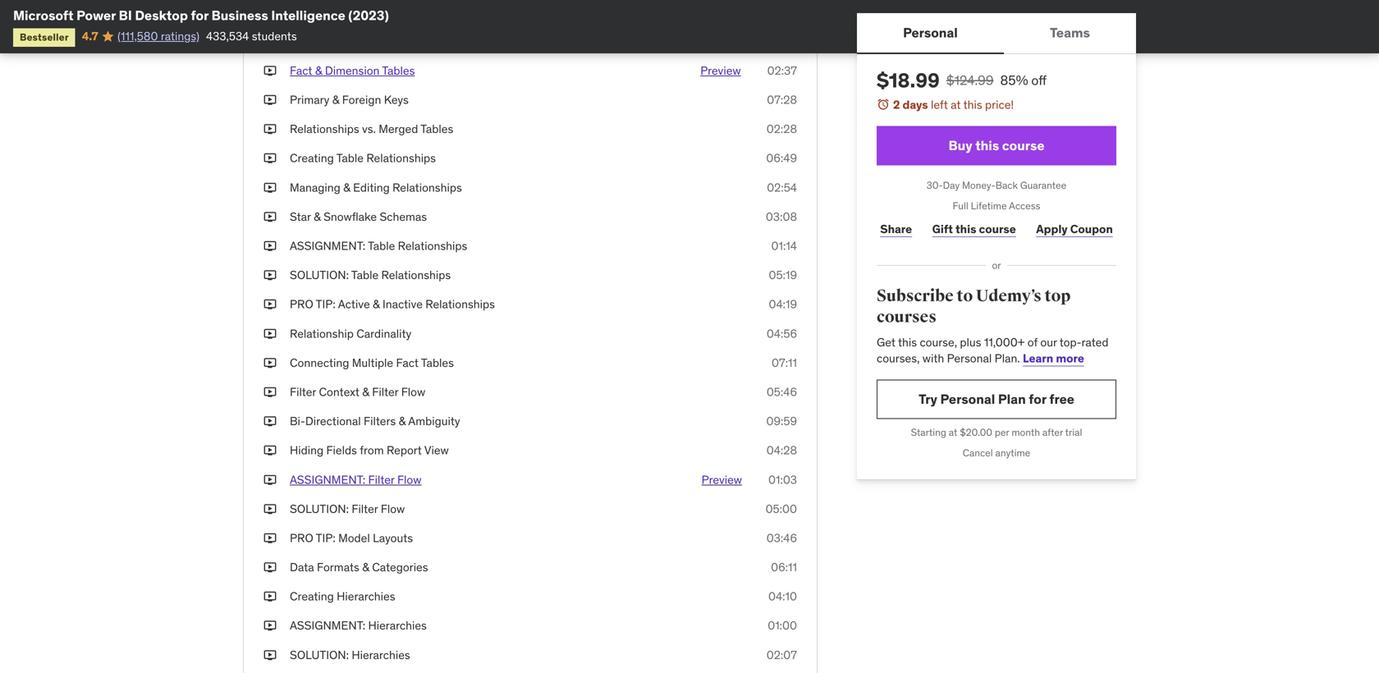 Task type: describe. For each thing, give the bounding box(es) containing it.
xsmall image for pro tip: active & inactive relationships
[[264, 297, 277, 313]]

xsmall image for star & snowflake schemas
[[264, 209, 277, 225]]

our
[[1041, 335, 1058, 350]]

relationships right 'inactive'
[[426, 297, 495, 312]]

left
[[931, 97, 949, 112]]

85%
[[1001, 72, 1029, 89]]

power
[[76, 7, 116, 24]]

lifetime
[[971, 200, 1008, 212]]

4.7
[[82, 29, 98, 43]]

xsmall image for assignment: table relationships
[[264, 238, 277, 254]]

bestseller
[[20, 31, 69, 43]]

hiding fields from report view
[[290, 443, 449, 458]]

with
[[923, 351, 945, 366]]

01:00
[[768, 619, 798, 634]]

flow for assignment: filter flow
[[398, 473, 422, 487]]

fact & dimension tables
[[290, 63, 415, 78]]

apply
[[1037, 222, 1068, 236]]

free
[[1050, 391, 1075, 408]]

06:11
[[771, 560, 798, 575]]

relationships down merged
[[367, 151, 436, 166]]

per
[[995, 426, 1010, 439]]

managing
[[290, 180, 341, 195]]

this for buy
[[976, 137, 1000, 154]]

anytime
[[996, 447, 1031, 459]]

active
[[338, 297, 370, 312]]

editing
[[353, 180, 390, 195]]

cancel
[[963, 447, 994, 459]]

(111,580 ratings)
[[118, 29, 200, 43]]

xsmall image for creating hierarchies
[[264, 589, 277, 605]]

xsmall image for solution: filter flow
[[264, 501, 277, 517]]

1 vertical spatial fact
[[396, 356, 419, 370]]

relationships down schemas
[[398, 239, 468, 253]]

course,
[[920, 335, 958, 350]]

learn more link
[[1024, 351, 1085, 366]]

or
[[993, 259, 1002, 272]]

& right "active"
[[373, 297, 380, 312]]

starting at $20.00 per month after trial cancel anytime
[[911, 426, 1083, 459]]

02:54
[[767, 180, 798, 195]]

& right formats
[[362, 560, 370, 575]]

2 vertical spatial personal
[[941, 391, 996, 408]]

xsmall image for managing & editing relationships
[[264, 180, 277, 196]]

back
[[996, 179, 1019, 192]]

xsmall image for solution: table relationships
[[264, 267, 277, 284]]

creating for creating table relationships
[[290, 151, 334, 166]]

primary
[[290, 92, 330, 107]]

xsmall image for connecting multiple fact tables
[[264, 355, 277, 371]]

solution: for solution: hierarchies
[[290, 648, 349, 663]]

snowflake
[[324, 209, 377, 224]]

creating for creating hierarchies
[[290, 589, 334, 604]]

xsmall image for pro tip: model layouts
[[264, 531, 277, 547]]

teams
[[1051, 24, 1091, 41]]

9 xsmall image from the top
[[264, 472, 277, 488]]

more
[[1057, 351, 1085, 366]]

xsmall image for relationships vs. merged tables
[[264, 121, 277, 137]]

microsoft
[[13, 7, 74, 24]]

table for assignment:
[[368, 239, 395, 253]]

flow for solution: filter flow
[[381, 502, 405, 517]]

hierarchies for assignment: hierarchies
[[368, 619, 427, 634]]

database
[[290, 34, 339, 49]]

report
[[387, 443, 422, 458]]

assignment: for assignment: hierarchies
[[290, 619, 366, 634]]

gift this course link
[[929, 213, 1020, 246]]

30-
[[927, 179, 943, 192]]

2 days left at this price!
[[894, 97, 1015, 112]]

personal inside button
[[904, 24, 958, 41]]

2
[[894, 97, 901, 112]]

after
[[1043, 426, 1064, 439]]

04:56
[[767, 326, 798, 341]]

cardinality
[[357, 326, 412, 341]]

xsmall image for creating table relationships
[[264, 151, 277, 167]]

try
[[919, 391, 938, 408]]

plan
[[999, 391, 1027, 408]]

& right filters
[[399, 414, 406, 429]]

(111,580
[[118, 29, 158, 43]]

solution: hierarchies
[[290, 648, 410, 663]]

alarm image
[[877, 98, 890, 111]]

05:00
[[766, 502, 798, 517]]

07:28
[[767, 92, 798, 107]]

connecting multiple fact tables
[[290, 356, 454, 370]]

learn more
[[1024, 351, 1085, 366]]

bi-directional filters & ambiguity
[[290, 414, 460, 429]]

assignment: table relationships
[[290, 239, 468, 253]]

solution: for solution: filter flow
[[290, 502, 349, 517]]

table for solution:
[[352, 268, 379, 283]]

primary & foreign keys
[[290, 92, 409, 107]]

xsmall image for relationship cardinality
[[264, 326, 277, 342]]

context
[[319, 385, 360, 400]]

xsmall image for primary & foreign keys
[[264, 92, 277, 108]]

course for gift this course
[[980, 222, 1017, 236]]

apply coupon
[[1037, 222, 1114, 236]]

02:07
[[767, 648, 798, 663]]

connecting
[[290, 356, 349, 370]]

05:46
[[767, 385, 798, 400]]

business
[[212, 7, 268, 24]]

coupon
[[1071, 222, 1114, 236]]

at inside starting at $20.00 per month after trial cancel anytime
[[949, 426, 958, 439]]

formats
[[317, 560, 360, 575]]

solution: filter flow
[[290, 502, 405, 517]]

hiding
[[290, 443, 324, 458]]

keys
[[384, 92, 409, 107]]

foreign
[[342, 92, 381, 107]]

this for gift
[[956, 222, 977, 236]]

tab list containing personal
[[858, 13, 1137, 54]]

merged
[[379, 122, 418, 136]]

(2023)
[[348, 7, 389, 24]]

04:19
[[769, 297, 798, 312]]

subscribe
[[877, 286, 954, 306]]



Task type: locate. For each thing, give the bounding box(es) containing it.
xsmall image for filter context & filter flow
[[264, 384, 277, 401]]

xsmall image for bi-directional filters & ambiguity
[[264, 414, 277, 430]]

buy this course
[[949, 137, 1045, 154]]

9 xsmall image from the top
[[264, 560, 277, 576]]

hierarchies down data formats & categories
[[337, 589, 396, 604]]

get
[[877, 335, 896, 350]]

flow up ambiguity
[[401, 385, 426, 400]]

creating down formats
[[290, 589, 334, 604]]

1 vertical spatial solution:
[[290, 502, 349, 517]]

buy
[[949, 137, 973, 154]]

1 vertical spatial flow
[[398, 473, 422, 487]]

$18.99 $124.99 85% off
[[877, 68, 1047, 93]]

tip: left "active"
[[316, 297, 336, 312]]

database normalization
[[290, 34, 413, 49]]

filter
[[290, 385, 316, 400], [372, 385, 399, 400], [368, 473, 395, 487], [352, 502, 378, 517]]

1 horizontal spatial for
[[1029, 391, 1047, 408]]

data modeling 101
[[290, 5, 384, 20]]

assignment: down creating hierarchies
[[290, 619, 366, 634]]

this inside button
[[976, 137, 1000, 154]]

hierarchies for solution: hierarchies
[[352, 648, 410, 663]]

2 vertical spatial table
[[352, 268, 379, 283]]

creating up managing on the top left of the page
[[290, 151, 334, 166]]

2 vertical spatial tables
[[421, 356, 454, 370]]

1 vertical spatial hierarchies
[[368, 619, 427, 634]]

01:03
[[769, 473, 798, 487]]

1 data from the top
[[290, 5, 314, 20]]

05:19
[[769, 268, 798, 283]]

0 horizontal spatial for
[[191, 7, 209, 24]]

xsmall image for solution: hierarchies
[[264, 648, 277, 664]]

tip: for active
[[316, 297, 336, 312]]

11 xsmall image from the top
[[264, 648, 277, 664]]

creating
[[290, 151, 334, 166], [290, 589, 334, 604]]

assignment: hierarchies
[[290, 619, 427, 634]]

bi-
[[290, 414, 305, 429]]

relationships up 'inactive'
[[382, 268, 451, 283]]

filter inside button
[[368, 473, 395, 487]]

filter down from
[[368, 473, 395, 487]]

personal down plus
[[948, 351, 992, 366]]

try personal plan for free
[[919, 391, 1075, 408]]

xsmall image
[[264, 4, 277, 20], [264, 34, 277, 50], [264, 121, 277, 137], [264, 209, 277, 225], [264, 267, 277, 284], [264, 326, 277, 342], [264, 355, 277, 371], [264, 414, 277, 430], [264, 560, 277, 576], [264, 589, 277, 605], [264, 648, 277, 664]]

2 tip: from the top
[[316, 531, 336, 546]]

2 data from the top
[[290, 560, 314, 575]]

relationship
[[290, 326, 354, 341]]

04:10
[[769, 589, 798, 604]]

4 xsmall image from the top
[[264, 209, 277, 225]]

1 vertical spatial course
[[980, 222, 1017, 236]]

directional
[[305, 414, 361, 429]]

1 vertical spatial for
[[1029, 391, 1047, 408]]

udemy's
[[977, 286, 1042, 306]]

pro tip: model layouts
[[290, 531, 413, 546]]

table
[[337, 151, 364, 166], [368, 239, 395, 253], [352, 268, 379, 283]]

this
[[964, 97, 983, 112], [976, 137, 1000, 154], [956, 222, 977, 236], [899, 335, 918, 350]]

xsmall image for hiding fields from report view
[[264, 443, 277, 459]]

tables for relationships vs. merged tables
[[421, 122, 454, 136]]

1 vertical spatial at
[[949, 426, 958, 439]]

pro for pro tip: active & inactive relationships
[[290, 297, 314, 312]]

assignment: for assignment: table relationships
[[290, 239, 366, 253]]

xsmall image for data modeling 101
[[264, 4, 277, 20]]

personal inside get this course, plus 11,000+ of our top-rated courses, with personal plan.
[[948, 351, 992, 366]]

off
[[1032, 72, 1047, 89]]

pro for pro tip: model layouts
[[290, 531, 314, 546]]

0 vertical spatial flow
[[401, 385, 426, 400]]

filter up filters
[[372, 385, 399, 400]]

this down the $124.99
[[964, 97, 983, 112]]

3 xsmall image from the top
[[264, 151, 277, 167]]

ratings)
[[161, 29, 200, 43]]

11 xsmall image from the top
[[264, 531, 277, 547]]

apply coupon button
[[1033, 213, 1117, 246]]

0 vertical spatial preview
[[701, 63, 741, 78]]

8 xsmall image from the top
[[264, 443, 277, 459]]

& down database at left
[[315, 63, 322, 78]]

assignment: filter flow button
[[290, 472, 422, 488]]

5 xsmall image from the top
[[264, 238, 277, 254]]

1 vertical spatial tip:
[[316, 531, 336, 546]]

0 vertical spatial pro
[[290, 297, 314, 312]]

3 assignment: from the top
[[290, 619, 366, 634]]

day
[[943, 179, 960, 192]]

courses,
[[877, 351, 920, 366]]

assignment: filter flow
[[290, 473, 422, 487]]

0 horizontal spatial fact
[[290, 63, 313, 78]]

solution: up pro tip: model layouts
[[290, 502, 349, 517]]

schemas
[[380, 209, 427, 224]]

12 xsmall image from the top
[[264, 618, 277, 634]]

relationships down primary
[[290, 122, 359, 136]]

solution: table relationships
[[290, 268, 451, 283]]

tables right merged
[[421, 122, 454, 136]]

ambiguity
[[408, 414, 460, 429]]

fields
[[326, 443, 357, 458]]

month
[[1012, 426, 1041, 439]]

& right context
[[362, 385, 370, 400]]

pro tip: active & inactive relationships
[[290, 297, 495, 312]]

filter context & filter flow
[[290, 385, 426, 400]]

06:49
[[767, 151, 798, 166]]

money-
[[963, 179, 996, 192]]

0 vertical spatial hierarchies
[[337, 589, 396, 604]]

intelligence
[[271, 7, 346, 24]]

personal up $20.00
[[941, 391, 996, 408]]

hierarchies for creating hierarchies
[[337, 589, 396, 604]]

0 vertical spatial course
[[1003, 137, 1045, 154]]

1 assignment: from the top
[[290, 239, 366, 253]]

from
[[360, 443, 384, 458]]

buy this course button
[[877, 126, 1117, 166]]

1 solution: from the top
[[290, 268, 349, 283]]

course inside button
[[1003, 137, 1045, 154]]

2 creating from the top
[[290, 589, 334, 604]]

& inside button
[[315, 63, 322, 78]]

table down vs.
[[337, 151, 364, 166]]

0 vertical spatial personal
[[904, 24, 958, 41]]

1 creating from the top
[[290, 151, 334, 166]]

modeling
[[317, 5, 365, 20]]

2 pro from the top
[[290, 531, 314, 546]]

2 vertical spatial hierarchies
[[352, 648, 410, 663]]

0 vertical spatial assignment:
[[290, 239, 366, 253]]

04:28
[[767, 443, 798, 458]]

0 vertical spatial tip:
[[316, 297, 336, 312]]

relationship cardinality
[[290, 326, 412, 341]]

data for data modeling 101
[[290, 5, 314, 20]]

this for get
[[899, 335, 918, 350]]

xsmall image for assignment: hierarchies
[[264, 618, 277, 634]]

2 xsmall image from the top
[[264, 34, 277, 50]]

10 xsmall image from the top
[[264, 501, 277, 517]]

assignment: down snowflake
[[290, 239, 366, 253]]

filter down assignment: filter flow button
[[352, 502, 378, 517]]

3 xsmall image from the top
[[264, 121, 277, 137]]

4 xsmall image from the top
[[264, 180, 277, 196]]

managing & editing relationships
[[290, 180, 462, 195]]

tip: for model
[[316, 531, 336, 546]]

2 vertical spatial assignment:
[[290, 619, 366, 634]]

course down lifetime on the top right
[[980, 222, 1017, 236]]

table for creating
[[337, 151, 364, 166]]

07:11
[[772, 356, 798, 370]]

star
[[290, 209, 311, 224]]

plan.
[[995, 351, 1021, 366]]

tab list
[[858, 13, 1137, 54]]

2 solution: from the top
[[290, 502, 349, 517]]

09:59
[[767, 414, 798, 429]]

tip:
[[316, 297, 336, 312], [316, 531, 336, 546]]

data for data formats & categories
[[290, 560, 314, 575]]

xsmall image for data formats & categories
[[264, 560, 277, 576]]

gift this course
[[933, 222, 1017, 236]]

pro left model
[[290, 531, 314, 546]]

0 vertical spatial at
[[951, 97, 961, 112]]

& left editing
[[343, 180, 351, 195]]

1 vertical spatial personal
[[948, 351, 992, 366]]

hierarchies up solution: hierarchies
[[368, 619, 427, 634]]

flow up layouts
[[381, 502, 405, 517]]

get this course, plus 11,000+ of our top-rated courses, with personal plan.
[[877, 335, 1109, 366]]

view
[[425, 443, 449, 458]]

desktop
[[135, 7, 188, 24]]

433,534
[[206, 29, 249, 43]]

for left free
[[1029, 391, 1047, 408]]

preview left "02:37"
[[701, 63, 741, 78]]

model
[[339, 531, 370, 546]]

7 xsmall image from the top
[[264, 384, 277, 401]]

1 vertical spatial data
[[290, 560, 314, 575]]

preview for 01:03
[[702, 473, 743, 487]]

assignment: for assignment: filter flow
[[290, 473, 366, 487]]

pro up relationship
[[290, 297, 314, 312]]

relationships
[[290, 122, 359, 136], [367, 151, 436, 166], [393, 180, 462, 195], [398, 239, 468, 253], [382, 268, 451, 283], [426, 297, 495, 312]]

this right buy
[[976, 137, 1000, 154]]

6 xsmall image from the top
[[264, 297, 277, 313]]

1 horizontal spatial fact
[[396, 356, 419, 370]]

at left $20.00
[[949, 426, 958, 439]]

tables for connecting multiple fact tables
[[421, 356, 454, 370]]

1 vertical spatial creating
[[290, 589, 334, 604]]

multiple
[[352, 356, 394, 370]]

0 vertical spatial tables
[[382, 63, 415, 78]]

personal up $18.99
[[904, 24, 958, 41]]

layouts
[[373, 531, 413, 546]]

hierarchies
[[337, 589, 396, 604], [368, 619, 427, 634], [352, 648, 410, 663]]

table up solution: table relationships
[[368, 239, 395, 253]]

01:14
[[772, 239, 798, 253]]

for
[[191, 7, 209, 24], [1029, 391, 1047, 408]]

1 vertical spatial preview
[[702, 473, 743, 487]]

1 xsmall image from the top
[[264, 4, 277, 20]]

fact up primary
[[290, 63, 313, 78]]

for up ratings)
[[191, 7, 209, 24]]

2 xsmall image from the top
[[264, 92, 277, 108]]

& right star
[[314, 209, 321, 224]]

starting
[[911, 426, 947, 439]]

7 xsmall image from the top
[[264, 355, 277, 371]]

solution: for solution: table relationships
[[290, 268, 349, 283]]

filter up bi-
[[290, 385, 316, 400]]

normalization
[[342, 34, 413, 49]]

hierarchies down assignment: hierarchies
[[352, 648, 410, 663]]

flow inside assignment: filter flow button
[[398, 473, 422, 487]]

2 vertical spatial solution:
[[290, 648, 349, 663]]

preview left the '01:03'
[[702, 473, 743, 487]]

preview for 02:37
[[701, 63, 741, 78]]

& left foreign
[[332, 92, 340, 107]]

assignment: down fields
[[290, 473, 366, 487]]

tables inside button
[[382, 63, 415, 78]]

0 vertical spatial creating
[[290, 151, 334, 166]]

1 vertical spatial table
[[368, 239, 395, 253]]

10 xsmall image from the top
[[264, 589, 277, 605]]

creating hierarchies
[[290, 589, 396, 604]]

data
[[290, 5, 314, 20], [290, 560, 314, 575]]

table up "active"
[[352, 268, 379, 283]]

02:28
[[767, 122, 798, 136]]

tables for fact & dimension tables
[[382, 63, 415, 78]]

flow
[[401, 385, 426, 400], [398, 473, 422, 487], [381, 502, 405, 517]]

1 pro from the top
[[290, 297, 314, 312]]

1 vertical spatial pro
[[290, 531, 314, 546]]

1 xsmall image from the top
[[264, 63, 277, 79]]

1 vertical spatial tables
[[421, 122, 454, 136]]

personal button
[[858, 13, 1005, 53]]

this up courses,
[[899, 335, 918, 350]]

preview
[[701, 63, 741, 78], [702, 473, 743, 487]]

trial
[[1066, 426, 1083, 439]]

0 vertical spatial table
[[337, 151, 364, 166]]

data up database at left
[[290, 5, 314, 20]]

0 vertical spatial data
[[290, 5, 314, 20]]

vs.
[[362, 122, 376, 136]]

course for buy this course
[[1003, 137, 1045, 154]]

tables up ambiguity
[[421, 356, 454, 370]]

this inside get this course, plus 11,000+ of our top-rated courses, with personal plan.
[[899, 335, 918, 350]]

tables up keys on the left of page
[[382, 63, 415, 78]]

data formats & categories
[[290, 560, 428, 575]]

2 assignment: from the top
[[290, 473, 366, 487]]

1 vertical spatial assignment:
[[290, 473, 366, 487]]

fact right multiple
[[396, 356, 419, 370]]

xsmall image
[[264, 63, 277, 79], [264, 92, 277, 108], [264, 151, 277, 167], [264, 180, 277, 196], [264, 238, 277, 254], [264, 297, 277, 313], [264, 384, 277, 401], [264, 443, 277, 459], [264, 472, 277, 488], [264, 501, 277, 517], [264, 531, 277, 547], [264, 618, 277, 634]]

6 xsmall image from the top
[[264, 326, 277, 342]]

access
[[1010, 200, 1041, 212]]

at right left
[[951, 97, 961, 112]]

solution: down assignment: hierarchies
[[290, 648, 349, 663]]

0 vertical spatial fact
[[290, 63, 313, 78]]

0 vertical spatial solution:
[[290, 268, 349, 283]]

solution: up "active"
[[290, 268, 349, 283]]

8 xsmall image from the top
[[264, 414, 277, 430]]

2 vertical spatial flow
[[381, 502, 405, 517]]

1 tip: from the top
[[316, 297, 336, 312]]

this right gift
[[956, 222, 977, 236]]

plus
[[961, 335, 982, 350]]

fact
[[290, 63, 313, 78], [396, 356, 419, 370]]

3 solution: from the top
[[290, 648, 349, 663]]

guarantee
[[1021, 179, 1067, 192]]

data left formats
[[290, 560, 314, 575]]

flow down report at the bottom
[[398, 473, 422, 487]]

assignment: inside button
[[290, 473, 366, 487]]

course up back
[[1003, 137, 1045, 154]]

tip: left model
[[316, 531, 336, 546]]

0 vertical spatial for
[[191, 7, 209, 24]]

fact inside button
[[290, 63, 313, 78]]

relationships up schemas
[[393, 180, 462, 195]]

$20.00
[[960, 426, 993, 439]]

5 xsmall image from the top
[[264, 267, 277, 284]]



Task type: vqa. For each thing, say whether or not it's contained in the screenshot.
the left Meet
no



